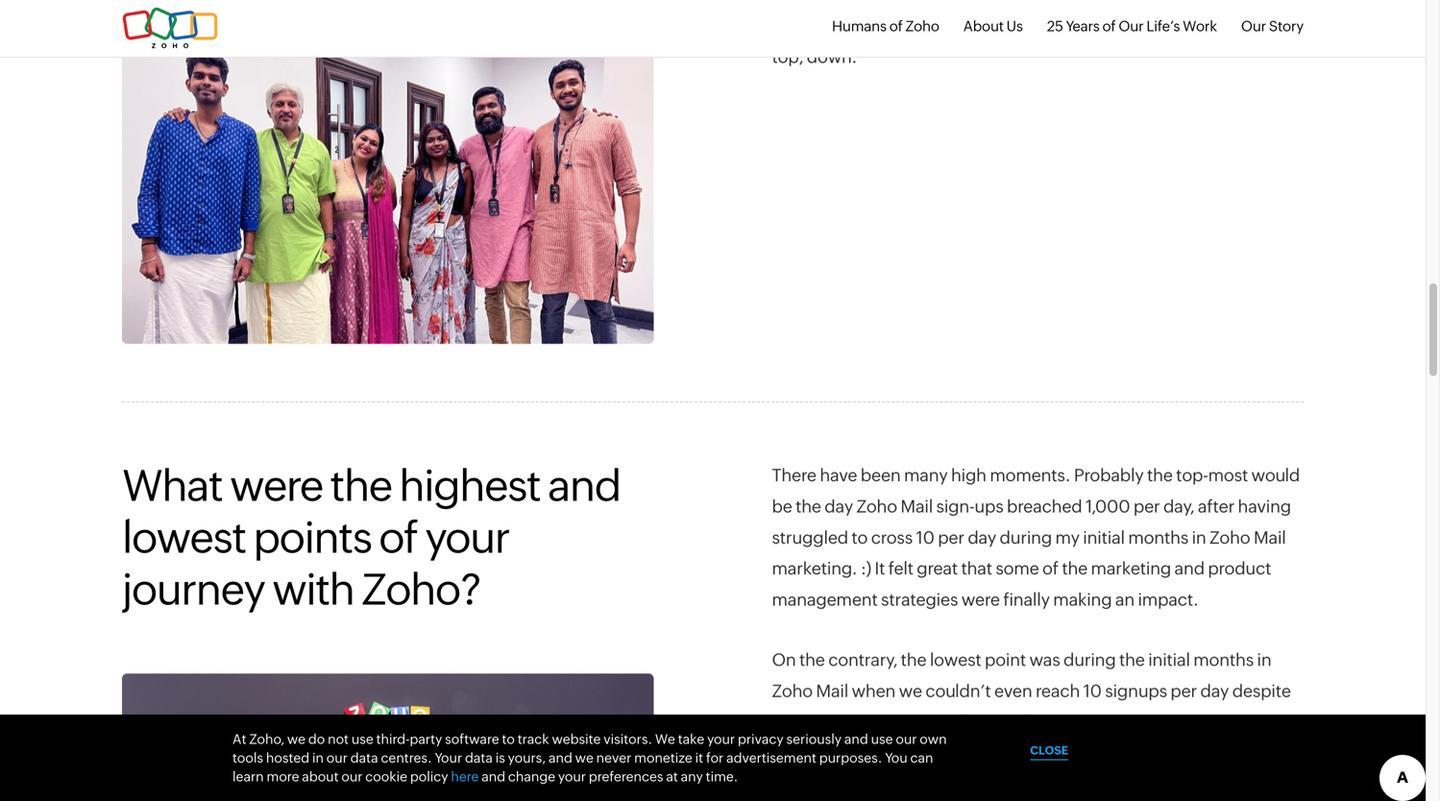 Task type: describe. For each thing, give the bounding box(es) containing it.
after
[[1198, 497, 1235, 516]]

involved.
[[985, 775, 1057, 794]]

what were the highest and lowest points of your journey with zoho?
[[122, 461, 621, 614]]

months inside the on the contrary, the lowest point was during the initial months in zoho mail when we couldn't even reach 10 signups per day despite various efforts. another low would be when an entire website we had worked on never went live and had to be redone from scratch because of other decisions involved. however, i consider the low
[[1194, 650, 1254, 670]]

never inside at zoho, we do not use third-party software to track website visitors. we take your privacy seriously and use our own tools hosted in our data centres. your data is yours, and we never monetize it for advertisement purposes. you can learn more about our cookie policy
[[596, 750, 632, 766]]

an inside the there have been many high moments. probably the top-most would be the day zoho mail sign-ups breached 1,000 per day, after having struggled to cross 10 per day during my initial months in zoho mail marketing. :) it felt great that some of the marketing and product management strategies were finally making an impact.
[[1115, 590, 1135, 610]]

hosted
[[266, 750, 310, 766]]

couldn't
[[926, 681, 991, 701]]

of inside the on the contrary, the lowest point was during the initial months in zoho mail when we couldn't even reach 10 signups per day despite various efforts. another low would be when an entire website we had worked on never went live and had to be redone from scratch because of other decisions involved. however, i consider the low
[[842, 775, 858, 794]]

your
[[435, 750, 462, 766]]

you
[[885, 750, 908, 766]]

party
[[410, 731, 442, 747]]

learn
[[233, 769, 264, 785]]

privacy
[[738, 731, 784, 747]]

we left do
[[287, 731, 306, 747]]

centres.
[[381, 750, 432, 766]]

there have been many high moments. probably the top-most would be the day zoho mail sign-ups breached 1,000 per day, after having struggled to cross 10 per day during my initial months in zoho mail marketing. :) it felt great that some of the marketing and product management strategies were finally making an impact.
[[772, 466, 1300, 610]]

0 vertical spatial when
[[852, 681, 896, 701]]

point
[[985, 650, 1026, 670]]

story
[[1269, 18, 1304, 35]]

decisions
[[907, 775, 982, 794]]

lowest inside the on the contrary, the lowest point was during the initial months in zoho mail when we couldn't even reach 10 signups per day despite various efforts. another low would be when an entire website we had worked on never went live and had to be redone from scratch because of other decisions involved. however, i consider the low
[[930, 650, 982, 670]]

my
[[1055, 528, 1080, 547]]

25 years of our life's work link
[[1047, 18, 1217, 35]]

worked
[[805, 744, 865, 763]]

were inside the there have been many high moments. probably the top-most would be the day zoho mail sign-ups breached 1,000 per day, after having struggled to cross 10 per day during my initial months in zoho mail marketing. :) it felt great that some of the marketing and product management strategies were finally making an impact.
[[962, 590, 1000, 610]]

here
[[451, 769, 479, 785]]

at
[[666, 769, 678, 785]]

we
[[655, 731, 675, 747]]

zoho,
[[249, 731, 284, 747]]

track
[[518, 731, 549, 747]]

your inside what were the highest and lowest points of your journey with zoho?
[[425, 513, 509, 563]]

redone
[[1122, 744, 1178, 763]]

the right contrary,
[[901, 650, 927, 670]]

on
[[868, 744, 889, 763]]

breached
[[1007, 497, 1082, 516]]

25 years of our life's work
[[1047, 18, 1217, 35]]

various
[[772, 712, 829, 732]]

2 horizontal spatial be
[[1099, 744, 1119, 763]]

to inside the on the contrary, the lowest point was during the initial months in zoho mail when we couldn't even reach 10 signups per day despite various efforts. another low would be when an entire website we had worked on never went live and had to be redone from scratch because of other decisions involved. however, i consider the low
[[1079, 744, 1095, 763]]

the inside what were the highest and lowest points of your journey with zoho?
[[330, 461, 392, 511]]

having
[[1238, 497, 1291, 516]]

1 journey image from the top
[[122, 27, 654, 344]]

close
[[1030, 744, 1068, 757]]

we up another
[[899, 681, 922, 701]]

1 our from the left
[[1119, 18, 1144, 35]]

was
[[1030, 650, 1060, 670]]

zoho down been
[[857, 497, 897, 516]]

have
[[820, 466, 857, 485]]

the down 'scratch'
[[1217, 775, 1242, 794]]

the up signups
[[1119, 650, 1145, 670]]

with
[[272, 565, 354, 614]]

most
[[1208, 466, 1248, 485]]

time.
[[706, 769, 738, 785]]

day inside the on the contrary, the lowest point was during the initial months in zoho mail when we couldn't even reach 10 signups per day despite various efforts. another low would be when an entire website we had worked on never went live and had to be redone from scratch because of other decisions involved. however, i consider the low
[[1201, 681, 1229, 701]]

2 our from the left
[[1241, 18, 1266, 35]]

ups
[[975, 497, 1004, 516]]

finally
[[1003, 590, 1050, 610]]

never inside the on the contrary, the lowest point was during the initial months in zoho mail when we couldn't even reach 10 signups per day despite various efforts. another low would be when an entire website we had worked on never went live and had to be redone from scratch because of other decisions involved. however, i consider the low
[[892, 744, 936, 763]]

can
[[910, 750, 933, 766]]

from
[[1182, 744, 1219, 763]]

25
[[1047, 18, 1063, 35]]

the down my
[[1062, 559, 1088, 579]]

the right on
[[799, 650, 825, 670]]

policy
[[410, 769, 448, 785]]

even
[[994, 681, 1032, 701]]

i
[[1137, 775, 1141, 794]]

to inside the there have been many high moments. probably the top-most would be the day zoho mail sign-ups breached 1,000 per day, after having struggled to cross 10 per day during my initial months in zoho mail marketing. :) it felt great that some of the marketing and product management strategies were finally making an impact.
[[852, 528, 868, 547]]

take
[[678, 731, 705, 747]]

any
[[681, 769, 703, 785]]

here link
[[451, 769, 479, 785]]

would inside the on the contrary, the lowest point was during the initial months in zoho mail when we couldn't even reach 10 signups per day despite various efforts. another low would be when an entire website we had worked on never went live and had to be redone from scratch because of other decisions involved. however, i consider the low
[[991, 712, 1040, 732]]

many
[[904, 466, 948, 485]]

it
[[695, 750, 703, 766]]

been
[[861, 466, 901, 485]]

life's
[[1147, 18, 1180, 35]]

us
[[1007, 18, 1023, 35]]

for
[[706, 750, 724, 766]]

mail inside the on the contrary, the lowest point was during the initial months in zoho mail when we couldn't even reach 10 signups per day despite various efforts. another low would be when an entire website we had worked on never went live and had to be redone from scratch because of other decisions involved. however, i consider the low
[[816, 681, 848, 701]]

:)
[[861, 559, 871, 579]]

2 journey image from the top
[[122, 674, 654, 801]]

low
[[960, 712, 988, 732]]

during inside the there have been many high moments. probably the top-most would be the day zoho mail sign-ups breached 1,000 per day, after having struggled to cross 10 per day during my initial months in zoho mail marketing. :) it felt great that some of the marketing and product management strategies were finally making an impact.
[[1000, 528, 1052, 547]]

cookie
[[365, 769, 407, 785]]

highest
[[399, 461, 540, 511]]

efforts.
[[832, 712, 889, 732]]

lowest inside what were the highest and lowest points of your journey with zoho?
[[122, 513, 246, 563]]

marketing.
[[772, 559, 857, 579]]

some
[[996, 559, 1039, 579]]

zoho left about
[[906, 18, 939, 35]]

on
[[772, 650, 796, 670]]

sign-
[[936, 497, 975, 516]]

per inside the on the contrary, the lowest point was during the initial months in zoho mail when we couldn't even reach 10 signups per day despite various efforts. another low would be when an entire website we had worked on never went live and had to be redone from scratch because of other decisions involved. however, i consider the low
[[1171, 681, 1197, 701]]

do
[[308, 731, 325, 747]]

tools
[[233, 750, 263, 766]]

change
[[508, 769, 555, 785]]

contrary,
[[828, 650, 898, 670]]

that
[[961, 559, 992, 579]]

probably
[[1074, 466, 1144, 485]]



Task type: locate. For each thing, give the bounding box(es) containing it.
0 vertical spatial 10
[[916, 528, 935, 547]]

0 vertical spatial would
[[1251, 466, 1300, 485]]

journey
[[122, 565, 265, 614]]

high
[[951, 466, 987, 485]]

had up however,
[[1046, 744, 1076, 763]]

work
[[1183, 18, 1217, 35]]

humans
[[832, 18, 887, 35]]

another
[[892, 712, 957, 732]]

0 vertical spatial months
[[1128, 528, 1189, 547]]

years
[[1066, 18, 1100, 35]]

initial up signups
[[1148, 650, 1190, 670]]

2 use from the left
[[871, 731, 893, 747]]

0 vertical spatial an
[[1115, 590, 1135, 610]]

1 vertical spatial in
[[1257, 650, 1272, 670]]

1 vertical spatial day
[[968, 528, 996, 547]]

there
[[772, 466, 817, 485]]

0 horizontal spatial website
[[552, 731, 601, 747]]

were
[[230, 461, 323, 511], [962, 590, 1000, 610]]

consider
[[1144, 775, 1213, 794]]

our story link
[[1241, 18, 1304, 35]]

we down despite
[[1250, 712, 1273, 732]]

1 horizontal spatial during
[[1064, 650, 1116, 670]]

0 horizontal spatial be
[[772, 497, 792, 516]]

0 vertical spatial your
[[425, 513, 509, 563]]

be
[[772, 497, 792, 516], [1043, 712, 1064, 732], [1099, 744, 1119, 763]]

2 horizontal spatial your
[[707, 731, 735, 747]]

in inside at zoho, we do not use third-party software to track website visitors. we take your privacy seriously and use our own tools hosted in our data centres. your data is yours, and we never monetize it for advertisement purposes. you can learn more about our cookie policy
[[312, 750, 324, 766]]

10 inside the on the contrary, the lowest point was during the initial months in zoho mail when we couldn't even reach 10 signups per day despite various efforts. another low would be when an entire website we had worked on never went live and had to be redone from scratch because of other decisions involved. however, i consider the low
[[1083, 681, 1102, 701]]

per up entire
[[1171, 681, 1197, 701]]

because
[[772, 775, 839, 794]]

0 vertical spatial journey image
[[122, 27, 654, 344]]

0 horizontal spatial lowest
[[122, 513, 246, 563]]

at
[[233, 731, 246, 747]]

to up is
[[502, 731, 515, 747]]

2 data from the left
[[465, 750, 493, 766]]

our story
[[1241, 18, 1304, 35]]

0 vertical spatial initial
[[1083, 528, 1125, 547]]

0 vertical spatial mail
[[901, 497, 933, 516]]

software
[[445, 731, 499, 747]]

of inside what were the highest and lowest points of your journey with zoho?
[[379, 513, 418, 563]]

1 vertical spatial when
[[1067, 712, 1111, 732]]

1 horizontal spatial had
[[1046, 744, 1076, 763]]

1 horizontal spatial use
[[871, 731, 893, 747]]

10
[[916, 528, 935, 547], [1083, 681, 1102, 701]]

0 vertical spatial in
[[1192, 528, 1206, 547]]

1 vertical spatial per
[[938, 528, 965, 547]]

scratch
[[1223, 744, 1281, 763]]

use right not
[[351, 731, 373, 747]]

to up :)
[[852, 528, 868, 547]]

zoho up various
[[772, 681, 813, 701]]

website
[[1185, 712, 1247, 732], [552, 731, 601, 747]]

per down sign-
[[938, 528, 965, 547]]

an down 'marketing' on the bottom of the page
[[1115, 590, 1135, 610]]

third-
[[376, 731, 410, 747]]

had down various
[[772, 744, 802, 763]]

our
[[1119, 18, 1144, 35], [1241, 18, 1266, 35]]

on the contrary, the lowest point was during the initial months in zoho mail when we couldn't even reach 10 signups per day despite various efforts. another low would be when an entire website we had worked on never went live and had to be redone from scratch because of other decisions involved. however, i consider the low
[[772, 650, 1302, 801]]

more
[[267, 769, 299, 785]]

about us
[[963, 18, 1023, 35]]

would inside the there have been many high moments. probably the top-most would be the day zoho mail sign-ups breached 1,000 per day, after having struggled to cross 10 per day during my initial months in zoho mail marketing. :) it felt great that some of the marketing and product management strategies were finally making an impact.
[[1251, 466, 1300, 485]]

1 horizontal spatial per
[[1134, 497, 1160, 516]]

humans of zoho link
[[832, 18, 939, 35]]

your right change on the bottom left of page
[[558, 769, 586, 785]]

purposes.
[[819, 750, 882, 766]]

10 right the reach on the bottom of page
[[1083, 681, 1102, 701]]

0 vertical spatial per
[[1134, 497, 1160, 516]]

were inside what were the highest and lowest points of your journey with zoho?
[[230, 461, 323, 511]]

when down the reach on the bottom of page
[[1067, 712, 1111, 732]]

your inside at zoho, we do not use third-party software to track website visitors. we take your privacy seriously and use our own tools hosted in our data centres. your data is yours, and we never monetize it for advertisement purposes. you can learn more about our cookie policy
[[707, 731, 735, 747]]

of down purposes.
[[842, 775, 858, 794]]

2 had from the left
[[1046, 744, 1076, 763]]

and inside the on the contrary, the lowest point was during the initial months in zoho mail when we couldn't even reach 10 signups per day despite various efforts. another low would be when an entire website we had worked on never went live and had to be redone from scratch because of other decisions involved. however, i consider the low
[[1012, 744, 1042, 763]]

day,
[[1164, 497, 1195, 516]]

felt
[[888, 559, 914, 579]]

during up some on the bottom of the page
[[1000, 528, 1052, 547]]

lowest up couldn't on the right bottom of the page
[[930, 650, 982, 670]]

0 horizontal spatial had
[[772, 744, 802, 763]]

0 vertical spatial lowest
[[122, 513, 246, 563]]

zoho?
[[361, 565, 481, 614]]

months down day,
[[1128, 528, 1189, 547]]

during inside the on the contrary, the lowest point was during the initial months in zoho mail when we couldn't even reach 10 signups per day despite various efforts. another low would be when an entire website we had worked on never went live and had to be redone from scratch because of other decisions involved. however, i consider the low
[[1064, 650, 1116, 670]]

be inside the there have been many high moments. probably the top-most would be the day zoho mail sign-ups breached 1,000 per day, after having struggled to cross 10 per day during my initial months in zoho mail marketing. :) it felt great that some of the marketing and product management strategies were finally making an impact.
[[772, 497, 792, 516]]

1 horizontal spatial months
[[1194, 650, 1254, 670]]

our up you
[[896, 731, 917, 747]]

0 vertical spatial were
[[230, 461, 323, 511]]

2 horizontal spatial in
[[1257, 650, 1272, 670]]

would up having at the bottom right
[[1251, 466, 1300, 485]]

journey image
[[122, 27, 654, 344], [122, 674, 654, 801]]

of right some on the bottom of the page
[[1043, 559, 1059, 579]]

initial
[[1083, 528, 1125, 547], [1148, 650, 1190, 670]]

0 vertical spatial day
[[825, 497, 853, 516]]

1 horizontal spatial our
[[1241, 18, 1266, 35]]

zoho inside the on the contrary, the lowest point was during the initial months in zoho mail when we couldn't even reach 10 signups per day despite various efforts. another low would be when an entire website we had worked on never went live and had to be redone from scratch because of other decisions involved. however, i consider the low
[[772, 681, 813, 701]]

struggled
[[772, 528, 848, 547]]

0 horizontal spatial use
[[351, 731, 373, 747]]

initial down "1,000"
[[1083, 528, 1125, 547]]

1 vertical spatial 10
[[1083, 681, 1102, 701]]

1 vertical spatial months
[[1194, 650, 1254, 670]]

0 horizontal spatial when
[[852, 681, 896, 701]]

in down after
[[1192, 528, 1206, 547]]

it
[[875, 559, 885, 579]]

day left despite
[[1201, 681, 1229, 701]]

1 vertical spatial during
[[1064, 650, 1116, 670]]

our left life's
[[1119, 18, 1144, 35]]

0 horizontal spatial months
[[1128, 528, 1189, 547]]

1 vertical spatial an
[[1114, 712, 1134, 732]]

website inside the on the contrary, the lowest point was during the initial months in zoho mail when we couldn't even reach 10 signups per day despite various efforts. another low would be when an entire website we had worked on never went live and had to be redone from scratch because of other decisions involved. however, i consider the low
[[1185, 712, 1247, 732]]

never
[[892, 744, 936, 763], [596, 750, 632, 766]]

not
[[328, 731, 349, 747]]

1 horizontal spatial be
[[1043, 712, 1064, 732]]

1 horizontal spatial data
[[465, 750, 493, 766]]

mail down having at the bottom right
[[1254, 528, 1286, 547]]

0 horizontal spatial during
[[1000, 528, 1052, 547]]

the up points
[[330, 461, 392, 511]]

would down even
[[991, 712, 1040, 732]]

0 horizontal spatial 10
[[916, 528, 935, 547]]

our down not
[[326, 750, 348, 766]]

our left story
[[1241, 18, 1266, 35]]

we
[[899, 681, 922, 701], [1250, 712, 1273, 732], [287, 731, 306, 747], [575, 750, 594, 766]]

1 horizontal spatial 10
[[1083, 681, 1102, 701]]

and inside what were the highest and lowest points of your journey with zoho?
[[548, 461, 621, 511]]

seriously
[[786, 731, 842, 747]]

1 vertical spatial our
[[326, 750, 348, 766]]

of right years on the right of the page
[[1103, 18, 1116, 35]]

in up despite
[[1257, 650, 1272, 670]]

about us link
[[963, 18, 1023, 35]]

0 horizontal spatial day
[[825, 497, 853, 516]]

reach
[[1036, 681, 1080, 701]]

lowest up journey
[[122, 513, 246, 563]]

1 vertical spatial your
[[707, 731, 735, 747]]

1 horizontal spatial in
[[1192, 528, 1206, 547]]

0 horizontal spatial to
[[502, 731, 515, 747]]

be up close
[[1043, 712, 1064, 732]]

1 horizontal spatial when
[[1067, 712, 1111, 732]]

2 vertical spatial be
[[1099, 744, 1119, 763]]

moments.
[[990, 466, 1071, 485]]

per left day,
[[1134, 497, 1160, 516]]

initial inside the on the contrary, the lowest point was during the initial months in zoho mail when we couldn't even reach 10 signups per day despite various efforts. another low would be when an entire website we had worked on never went live and had to be redone from scratch because of other decisions involved. however, i consider the low
[[1148, 650, 1190, 670]]

when down contrary,
[[852, 681, 896, 701]]

data up cookie
[[350, 750, 378, 766]]

0 horizontal spatial in
[[312, 750, 324, 766]]

0 horizontal spatial were
[[230, 461, 323, 511]]

lowest
[[122, 513, 246, 563], [930, 650, 982, 670]]

0 horizontal spatial your
[[425, 513, 509, 563]]

use up you
[[871, 731, 893, 747]]

1 horizontal spatial day
[[968, 528, 996, 547]]

of up "zoho?"
[[379, 513, 418, 563]]

1 use from the left
[[351, 731, 373, 747]]

0 horizontal spatial data
[[350, 750, 378, 766]]

points
[[253, 513, 371, 563]]

1 vertical spatial be
[[1043, 712, 1064, 732]]

never down another
[[892, 744, 936, 763]]

1 vertical spatial journey image
[[122, 674, 654, 801]]

we up here and change your preferences at any time.
[[575, 750, 594, 766]]

were down that
[[962, 590, 1000, 610]]

1 vertical spatial lowest
[[930, 650, 982, 670]]

our right 'about'
[[341, 769, 363, 785]]

months inside the there have been many high moments. probably the top-most would be the day zoho mail sign-ups breached 1,000 per day, after having struggled to cross 10 per day during my initial months in zoho mail marketing. :) it felt great that some of the marketing and product management strategies were finally making an impact.
[[1128, 528, 1189, 547]]

0 vertical spatial be
[[772, 497, 792, 516]]

10 inside the there have been many high moments. probably the top-most would be the day zoho mail sign-ups breached 1,000 per day, after having struggled to cross 10 per day during my initial months in zoho mail marketing. :) it felt great that some of the marketing and product management strategies were finally making an impact.
[[916, 528, 935, 547]]

0 horizontal spatial never
[[596, 750, 632, 766]]

website up from
[[1185, 712, 1247, 732]]

1 horizontal spatial would
[[1251, 466, 1300, 485]]

be down there
[[772, 497, 792, 516]]

0 horizontal spatial mail
[[816, 681, 848, 701]]

1 vertical spatial initial
[[1148, 650, 1190, 670]]

to up however,
[[1079, 744, 1095, 763]]

signups
[[1105, 681, 1167, 701]]

1 vertical spatial mail
[[1254, 528, 1286, 547]]

months
[[1128, 528, 1189, 547], [1194, 650, 1254, 670]]

the
[[330, 461, 392, 511], [1147, 466, 1173, 485], [796, 497, 821, 516], [1062, 559, 1088, 579], [799, 650, 825, 670], [901, 650, 927, 670], [1119, 650, 1145, 670], [1217, 775, 1242, 794]]

10 up great
[[916, 528, 935, 547]]

2 vertical spatial your
[[558, 769, 586, 785]]

never up "preferences"
[[596, 750, 632, 766]]

data down software
[[465, 750, 493, 766]]

an down signups
[[1114, 712, 1134, 732]]

1 horizontal spatial mail
[[901, 497, 933, 516]]

your up for
[[707, 731, 735, 747]]

2 horizontal spatial to
[[1079, 744, 1095, 763]]

0 horizontal spatial would
[[991, 712, 1040, 732]]

and inside the there have been many high moments. probably the top-most would be the day zoho mail sign-ups breached 1,000 per day, after having struggled to cross 10 per day during my initial months in zoho mail marketing. :) it felt great that some of the marketing and product management strategies were finally making an impact.
[[1175, 559, 1205, 579]]

1 horizontal spatial your
[[558, 769, 586, 785]]

management
[[772, 590, 878, 610]]

about
[[963, 18, 1004, 35]]

product
[[1208, 559, 1271, 579]]

entire
[[1137, 712, 1182, 732]]

1 horizontal spatial website
[[1185, 712, 1247, 732]]

1 horizontal spatial initial
[[1148, 650, 1190, 670]]

to inside at zoho, we do not use third-party software to track website visitors. we take your privacy seriously and use our own tools hosted in our data centres. your data is yours, and we never monetize it for advertisement purposes. you can learn more about our cookie policy
[[502, 731, 515, 747]]

day up that
[[968, 528, 996, 547]]

during up the reach on the bottom of page
[[1064, 650, 1116, 670]]

initial inside the there have been many high moments. probably the top-most would be the day zoho mail sign-ups breached 1,000 per day, after having struggled to cross 10 per day during my initial months in zoho mail marketing. :) it felt great that some of the marketing and product management strategies were finally making an impact.
[[1083, 528, 1125, 547]]

in inside the there have been many high moments. probably the top-most would be the day zoho mail sign-ups breached 1,000 per day, after having struggled to cross 10 per day during my initial months in zoho mail marketing. :) it felt great that some of the marketing and product management strategies were finally making an impact.
[[1192, 528, 1206, 547]]

of inside the there have been many high moments. probably the top-most would be the day zoho mail sign-ups breached 1,000 per day, after having struggled to cross 10 per day during my initial months in zoho mail marketing. :) it felt great that some of the marketing and product management strategies were finally making an impact.
[[1043, 559, 1059, 579]]

1 horizontal spatial to
[[852, 528, 868, 547]]

2 horizontal spatial day
[[1201, 681, 1229, 701]]

1 vertical spatial would
[[991, 712, 1040, 732]]

2 vertical spatial our
[[341, 769, 363, 785]]

0 horizontal spatial our
[[1119, 18, 1144, 35]]

1 horizontal spatial never
[[892, 744, 936, 763]]

2 vertical spatial mail
[[816, 681, 848, 701]]

1 horizontal spatial were
[[962, 590, 1000, 610]]

2 vertical spatial day
[[1201, 681, 1229, 701]]

in down do
[[312, 750, 324, 766]]

2 horizontal spatial per
[[1171, 681, 1197, 701]]

own
[[920, 731, 947, 747]]

about
[[302, 769, 339, 785]]

mail down many
[[901, 497, 933, 516]]

2 vertical spatial in
[[312, 750, 324, 766]]

1,000
[[1086, 497, 1130, 516]]

advertisement
[[726, 750, 817, 766]]

0 vertical spatial our
[[896, 731, 917, 747]]

0 horizontal spatial per
[[938, 528, 965, 547]]

humans of zoho
[[832, 18, 939, 35]]

monetize
[[634, 750, 693, 766]]

your down highest
[[425, 513, 509, 563]]

is
[[495, 750, 505, 766]]

during
[[1000, 528, 1052, 547], [1064, 650, 1116, 670]]

day down have on the right bottom of page
[[825, 497, 853, 516]]

0 vertical spatial during
[[1000, 528, 1052, 547]]

1 horizontal spatial lowest
[[930, 650, 982, 670]]

1 had from the left
[[772, 744, 802, 763]]

2 horizontal spatial mail
[[1254, 528, 1286, 547]]

however,
[[1060, 775, 1133, 794]]

top-
[[1176, 466, 1208, 485]]

zoho
[[906, 18, 939, 35], [857, 497, 897, 516], [1210, 528, 1251, 547], [772, 681, 813, 701]]

of right humans
[[889, 18, 903, 35]]

an inside the on the contrary, the lowest point was during the initial months in zoho mail when we couldn't even reach 10 signups per day despite various efforts. another low would be when an entire website we had worked on never went live and had to be redone from scratch because of other decisions involved. however, i consider the low
[[1114, 712, 1134, 732]]

website inside at zoho, we do not use third-party software to track website visitors. we take your privacy seriously and use our own tools hosted in our data centres. your data is yours, and we never monetize it for advertisement purposes. you can learn more about our cookie policy
[[552, 731, 601, 747]]

be up however,
[[1099, 744, 1119, 763]]

2 vertical spatial per
[[1171, 681, 1197, 701]]

mail
[[901, 497, 933, 516], [1254, 528, 1286, 547], [816, 681, 848, 701]]

great
[[917, 559, 958, 579]]

were up points
[[230, 461, 323, 511]]

mail up efforts. on the right bottom of page
[[816, 681, 848, 701]]

zoho up product
[[1210, 528, 1251, 547]]

here and change your preferences at any time.
[[451, 769, 738, 785]]

the up struggled
[[796, 497, 821, 516]]

website up here and change your preferences at any time.
[[552, 731, 601, 747]]

yours,
[[508, 750, 546, 766]]

0 horizontal spatial initial
[[1083, 528, 1125, 547]]

1 data from the left
[[350, 750, 378, 766]]

use
[[351, 731, 373, 747], [871, 731, 893, 747]]

what
[[122, 461, 222, 511]]

1 vertical spatial were
[[962, 590, 1000, 610]]

per
[[1134, 497, 1160, 516], [938, 528, 965, 547], [1171, 681, 1197, 701]]

making
[[1053, 590, 1112, 610]]

the left top-
[[1147, 466, 1173, 485]]

in inside the on the contrary, the lowest point was during the initial months in zoho mail when we couldn't even reach 10 signups per day despite various efforts. another low would be when an entire website we had worked on never went live and had to be redone from scratch because of other decisions involved. however, i consider the low
[[1257, 650, 1272, 670]]

months up despite
[[1194, 650, 1254, 670]]



Task type: vqa. For each thing, say whether or not it's contained in the screenshot.
because
yes



